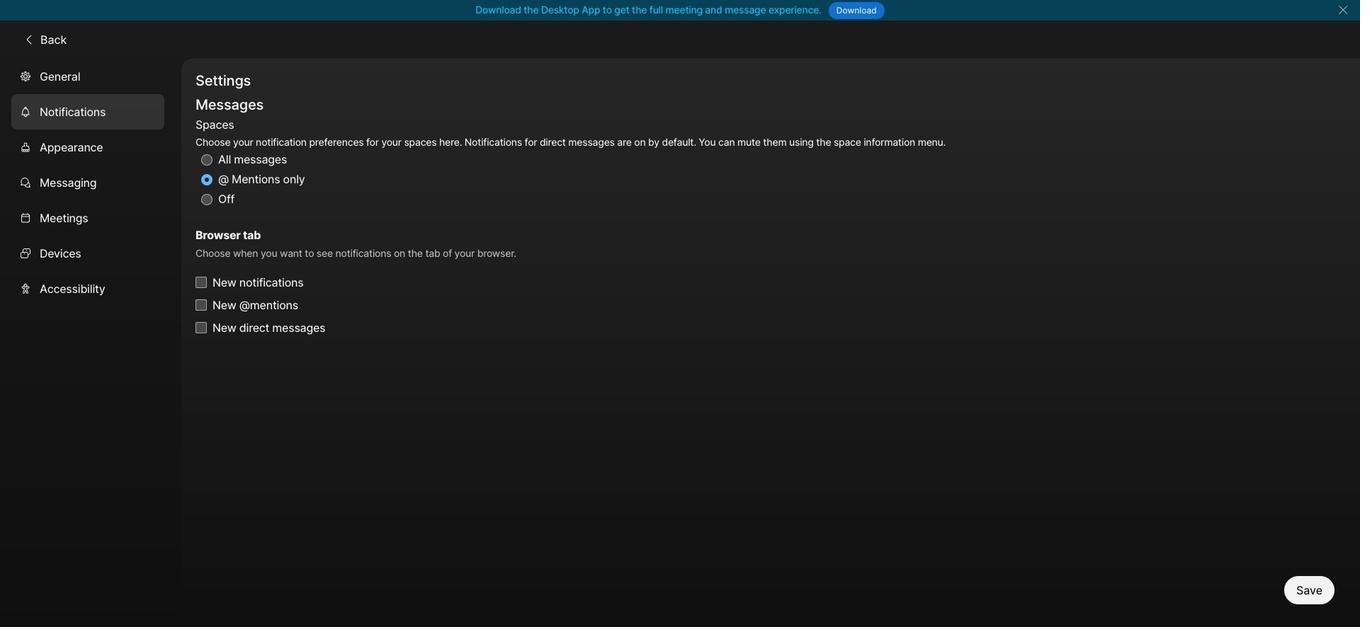 Task type: vqa. For each thing, say whether or not it's contained in the screenshot.
@ Mentions only radio
yes



Task type: locate. For each thing, give the bounding box(es) containing it.
option group
[[196, 115, 946, 210]]

settings navigation
[[0, 58, 181, 628]]

meetings tab
[[11, 200, 164, 236]]

accessibility tab
[[11, 271, 164, 306]]

messaging tab
[[11, 165, 164, 200]]



Task type: describe. For each thing, give the bounding box(es) containing it.
All messages radio
[[201, 154, 213, 166]]

cancel_16 image
[[1338, 4, 1349, 16]]

@ Mentions only radio
[[201, 174, 213, 186]]

notifications tab
[[11, 94, 164, 129]]

Off radio
[[201, 194, 213, 205]]

general tab
[[11, 58, 164, 94]]

appearance tab
[[11, 129, 164, 165]]

devices tab
[[11, 236, 164, 271]]



